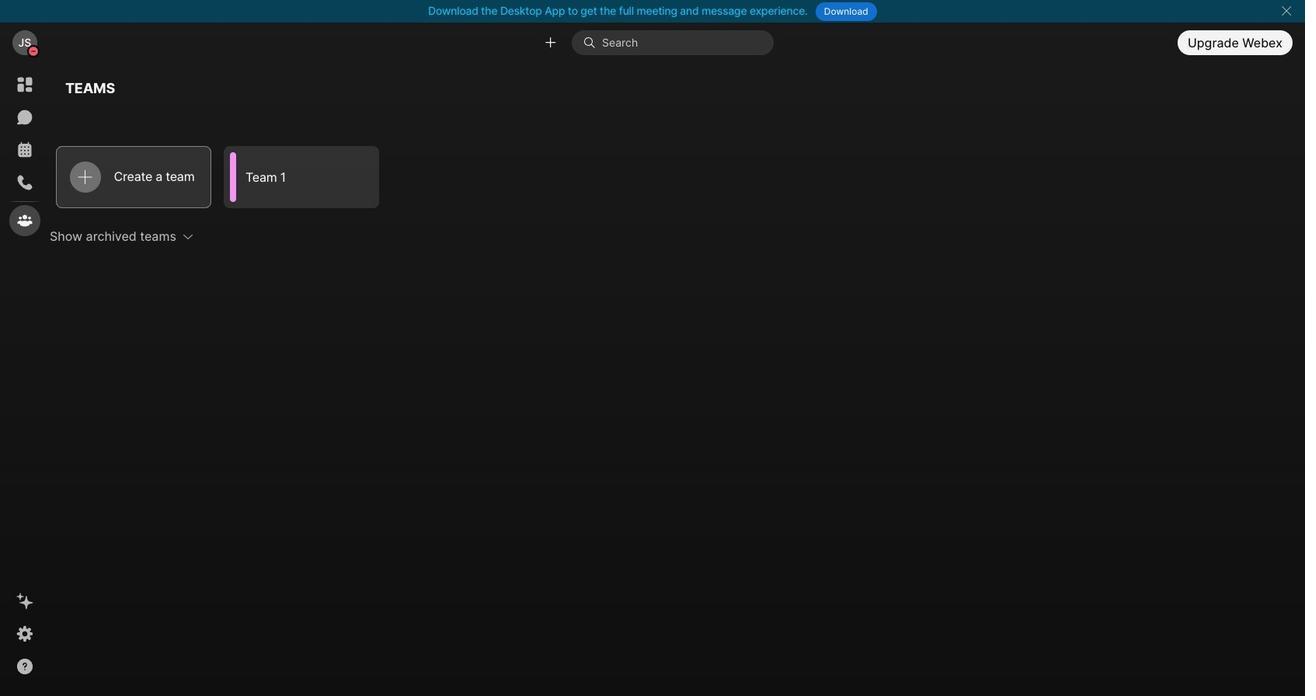 Task type: locate. For each thing, give the bounding box(es) containing it.
navigation
[[0, 63, 50, 696]]

cancel_16 image
[[1280, 5, 1293, 17]]

teams list list
[[50, 140, 1280, 214]]



Task type: vqa. For each thing, say whether or not it's contained in the screenshot.
navigation
yes



Task type: describe. For each thing, give the bounding box(es) containing it.
show archived teams image
[[183, 231, 193, 241]]

create new team image
[[78, 170, 92, 184]]

webex tab list
[[9, 69, 40, 236]]



